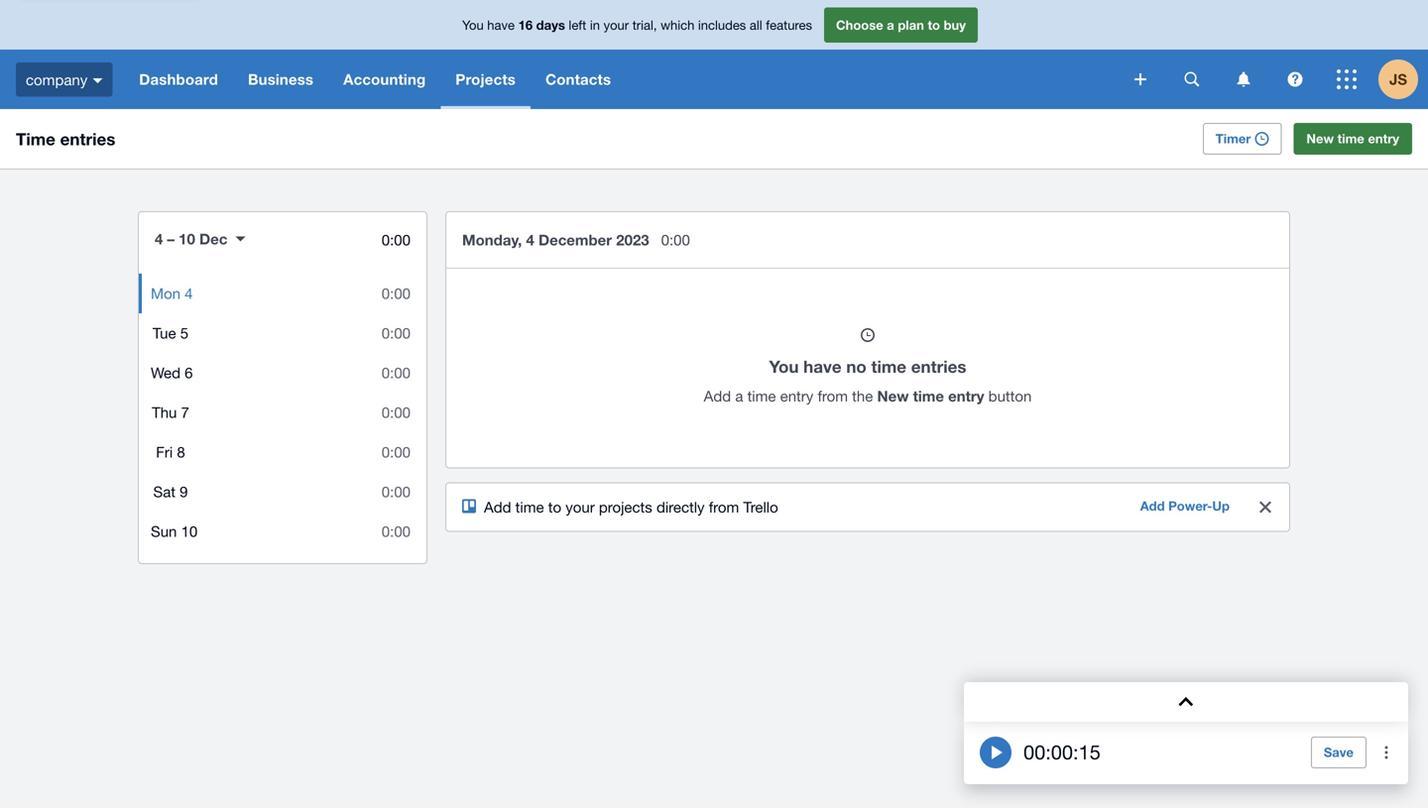 Task type: describe. For each thing, give the bounding box(es) containing it.
business button
[[233, 50, 329, 109]]

16
[[519, 17, 533, 32]]

the
[[853, 387, 873, 405]]

clear image
[[1260, 502, 1272, 513]]

fri 8
[[156, 444, 185, 461]]

start timer image
[[980, 737, 1012, 769]]

new time entry
[[1307, 131, 1400, 146]]

includes
[[698, 17, 746, 32]]

1 vertical spatial from
[[709, 499, 740, 516]]

dashboard link
[[124, 50, 233, 109]]

time
[[16, 129, 56, 149]]

timer
[[1216, 131, 1252, 146]]

new time entry button
[[1294, 123, 1413, 155]]

1 vertical spatial 10
[[181, 523, 198, 540]]

power-
[[1169, 499, 1213, 514]]

sun 10
[[151, 523, 198, 540]]

8
[[177, 444, 185, 461]]

plan
[[898, 17, 925, 32]]

trial,
[[633, 17, 657, 32]]

you for you have no time entries
[[770, 357, 799, 377]]

time inside button
[[1338, 131, 1365, 146]]

clear button
[[1246, 488, 1286, 527]]

0:00 for thu 7
[[382, 404, 411, 421]]

contacts
[[546, 70, 611, 88]]

1 vertical spatial entries
[[912, 357, 967, 377]]

00:00:15
[[1024, 741, 1101, 765]]

accounting button
[[329, 50, 441, 109]]

10 inside popup button
[[179, 230, 195, 248]]

choose
[[836, 17, 884, 32]]

1 vertical spatial to
[[548, 499, 562, 516]]

4 – 10 dec
[[155, 230, 228, 248]]

days
[[536, 17, 565, 32]]

time inside the add a time entry from the new time entry button
[[748, 387, 776, 405]]

buy
[[944, 17, 966, 32]]

add power-up
[[1141, 499, 1230, 514]]

which
[[661, 17, 695, 32]]

0 vertical spatial entries
[[60, 129, 115, 149]]

company button
[[0, 50, 124, 109]]

business
[[248, 70, 314, 88]]

directly
[[657, 499, 705, 516]]

features
[[766, 17, 813, 32]]

trello
[[744, 499, 779, 516]]

0:00 for tue 5
[[382, 324, 411, 342]]

have for no
[[804, 357, 842, 377]]

dashboard
[[139, 70, 218, 88]]

mon
[[151, 285, 181, 302]]

projects
[[456, 70, 516, 88]]

from inside the add a time entry from the new time entry button
[[818, 387, 848, 405]]

tue
[[153, 324, 176, 342]]

contacts button
[[531, 50, 626, 109]]

9
[[180, 483, 188, 501]]

sat 9
[[153, 483, 188, 501]]

you for you have 16 days left in your trial, which includes all features
[[462, 17, 484, 32]]

0:00 for fri 8
[[382, 444, 411, 461]]

monday,
[[462, 231, 522, 249]]

4 inside popup button
[[155, 230, 163, 248]]

all
[[750, 17, 763, 32]]

0:00 for monday, 4 december 2023
[[661, 231, 690, 249]]

mon 4
[[151, 285, 193, 302]]

dec
[[199, 230, 228, 248]]

you have 16 days left in your trial, which includes all features
[[462, 17, 813, 32]]

tue 5
[[153, 324, 189, 342]]

sun
[[151, 523, 177, 540]]

add a time entry from the new time entry button
[[704, 387, 1032, 405]]

timer button
[[1203, 123, 1282, 155]]

projects
[[599, 499, 653, 516]]

1 vertical spatial your
[[566, 499, 595, 516]]

6
[[185, 364, 193, 382]]

4 – 10 dec button
[[139, 216, 261, 262]]

choose a plan to buy
[[836, 17, 966, 32]]

js button
[[1379, 50, 1429, 109]]



Task type: vqa. For each thing, say whether or not it's contained in the screenshot.
no on the right of the page
yes



Task type: locate. For each thing, give the bounding box(es) containing it.
you have no time entries
[[770, 357, 967, 377]]

0 horizontal spatial svg image
[[93, 78, 102, 83]]

0 horizontal spatial entries
[[60, 129, 115, 149]]

1 horizontal spatial entries
[[912, 357, 967, 377]]

5
[[180, 324, 189, 342]]

4 right monday,
[[526, 231, 535, 249]]

2023
[[616, 231, 650, 249]]

up
[[1213, 499, 1230, 514]]

add for from
[[484, 499, 512, 516]]

1 horizontal spatial from
[[818, 387, 848, 405]]

thu 7
[[152, 404, 189, 421]]

entry inside button
[[1369, 131, 1400, 146]]

thu
[[152, 404, 177, 421]]

0 horizontal spatial from
[[709, 499, 740, 516]]

new inside button
[[1307, 131, 1335, 146]]

monday, 4 december 2023
[[462, 231, 650, 249]]

your right in at the left top of page
[[604, 17, 629, 32]]

sat
[[153, 483, 176, 501]]

entry left the
[[781, 387, 814, 405]]

0:00 for sat 9
[[382, 483, 411, 501]]

–
[[167, 230, 175, 248]]

time
[[1338, 131, 1365, 146], [872, 357, 907, 377], [748, 387, 776, 405], [913, 387, 945, 405], [516, 499, 544, 516]]

0 horizontal spatial a
[[736, 387, 744, 405]]

more options image
[[1367, 733, 1407, 773]]

1 horizontal spatial svg image
[[1185, 72, 1200, 87]]

entries up the add a time entry from the new time entry button
[[912, 357, 967, 377]]

wed
[[151, 364, 181, 382]]

0 vertical spatial 10
[[179, 230, 195, 248]]

10
[[179, 230, 195, 248], [181, 523, 198, 540]]

2 horizontal spatial add
[[1141, 499, 1165, 514]]

entry inside the add a time entry from the new time entry button
[[781, 387, 814, 405]]

0 vertical spatial to
[[928, 17, 941, 32]]

1 horizontal spatial entry
[[949, 387, 985, 405]]

10 right –
[[179, 230, 195, 248]]

4 left –
[[155, 230, 163, 248]]

4 for monday, 4 december 2023
[[526, 231, 535, 249]]

no
[[847, 357, 867, 377]]

0 vertical spatial from
[[818, 387, 848, 405]]

0:00 for sun 10
[[382, 523, 411, 540]]

1 horizontal spatial your
[[604, 17, 629, 32]]

1 horizontal spatial add
[[704, 387, 731, 405]]

your left 'projects'
[[566, 499, 595, 516]]

in
[[590, 17, 600, 32]]

0 horizontal spatial 4
[[155, 230, 163, 248]]

new
[[1307, 131, 1335, 146], [878, 387, 909, 405]]

2 horizontal spatial entry
[[1369, 131, 1400, 146]]

4
[[155, 230, 163, 248], [526, 231, 535, 249], [185, 285, 193, 302]]

0 horizontal spatial to
[[548, 499, 562, 516]]

new right the
[[878, 387, 909, 405]]

banner containing dashboard
[[0, 0, 1429, 109]]

0 horizontal spatial your
[[566, 499, 595, 516]]

add power-up link
[[1129, 492, 1242, 523]]

you left no
[[770, 357, 799, 377]]

time entries
[[16, 129, 115, 149]]

1 horizontal spatial have
[[804, 357, 842, 377]]

1 horizontal spatial you
[[770, 357, 799, 377]]

1 horizontal spatial 4
[[185, 285, 193, 302]]

7
[[181, 404, 189, 421]]

0:00
[[382, 231, 411, 249], [661, 231, 690, 249], [382, 285, 411, 302], [382, 324, 411, 342], [382, 364, 411, 382], [382, 404, 411, 421], [382, 444, 411, 461], [382, 483, 411, 501], [382, 523, 411, 540]]

left
[[569, 17, 587, 32]]

from left the
[[818, 387, 848, 405]]

0 horizontal spatial have
[[487, 17, 515, 32]]

save button
[[1312, 737, 1367, 769]]

entry left the button
[[949, 387, 985, 405]]

0 horizontal spatial add
[[484, 499, 512, 516]]

add for new
[[704, 387, 731, 405]]

accounting
[[343, 70, 426, 88]]

add
[[704, 387, 731, 405], [484, 499, 512, 516], [1141, 499, 1165, 514]]

have left 16
[[487, 17, 515, 32]]

you left 16
[[462, 17, 484, 32]]

1 horizontal spatial new
[[1307, 131, 1335, 146]]

a for choose a plan to buy
[[887, 17, 895, 32]]

0 vertical spatial a
[[887, 17, 895, 32]]

a for add a time entry from the new time entry button
[[736, 387, 744, 405]]

have left no
[[804, 357, 842, 377]]

save
[[1325, 745, 1354, 761]]

0 vertical spatial have
[[487, 17, 515, 32]]

0 vertical spatial your
[[604, 17, 629, 32]]

from
[[818, 387, 848, 405], [709, 499, 740, 516]]

4 right mon in the top of the page
[[185, 285, 193, 302]]

entries
[[60, 129, 115, 149], [912, 357, 967, 377]]

your
[[604, 17, 629, 32], [566, 499, 595, 516]]

0 horizontal spatial new
[[878, 387, 909, 405]]

1 vertical spatial a
[[736, 387, 744, 405]]

1 vertical spatial you
[[770, 357, 799, 377]]

banner
[[0, 0, 1429, 109]]

svg image inside company popup button
[[93, 78, 102, 83]]

new right timer button
[[1307, 131, 1335, 146]]

company
[[26, 71, 88, 88]]

projects button
[[441, 50, 531, 109]]

entry
[[1369, 131, 1400, 146], [781, 387, 814, 405], [949, 387, 985, 405]]

to left 'projects'
[[548, 499, 562, 516]]

1 horizontal spatial to
[[928, 17, 941, 32]]

0 vertical spatial new
[[1307, 131, 1335, 146]]

add inside the add a time entry from the new time entry button
[[704, 387, 731, 405]]

svg image
[[1185, 72, 1200, 87], [93, 78, 102, 83]]

js
[[1390, 70, 1408, 88]]

have for 16
[[487, 17, 515, 32]]

entries right the time
[[60, 129, 115, 149]]

from left trello
[[709, 499, 740, 516]]

a
[[887, 17, 895, 32], [736, 387, 744, 405]]

0 vertical spatial you
[[462, 17, 484, 32]]

to left buy
[[928, 17, 941, 32]]

1 vertical spatial new
[[878, 387, 909, 405]]

december
[[539, 231, 612, 249]]

fri
[[156, 444, 173, 461]]

0 horizontal spatial you
[[462, 17, 484, 32]]

1 vertical spatial have
[[804, 357, 842, 377]]

2 horizontal spatial 4
[[526, 231, 535, 249]]

10 right sun
[[181, 523, 198, 540]]

a inside the add a time entry from the new time entry button
[[736, 387, 744, 405]]

to
[[928, 17, 941, 32], [548, 499, 562, 516]]

add time to your projects directly from trello
[[484, 499, 779, 516]]

you
[[462, 17, 484, 32], [770, 357, 799, 377]]

0 horizontal spatial entry
[[781, 387, 814, 405]]

have
[[487, 17, 515, 32], [804, 357, 842, 377]]

button
[[989, 387, 1032, 405]]

svg image
[[1338, 69, 1357, 89], [1238, 72, 1251, 87], [1288, 72, 1303, 87], [1135, 73, 1147, 85]]

entry down the js
[[1369, 131, 1400, 146]]

4 for mon 4
[[185, 285, 193, 302]]

wed 6
[[151, 364, 193, 382]]

1 horizontal spatial a
[[887, 17, 895, 32]]



